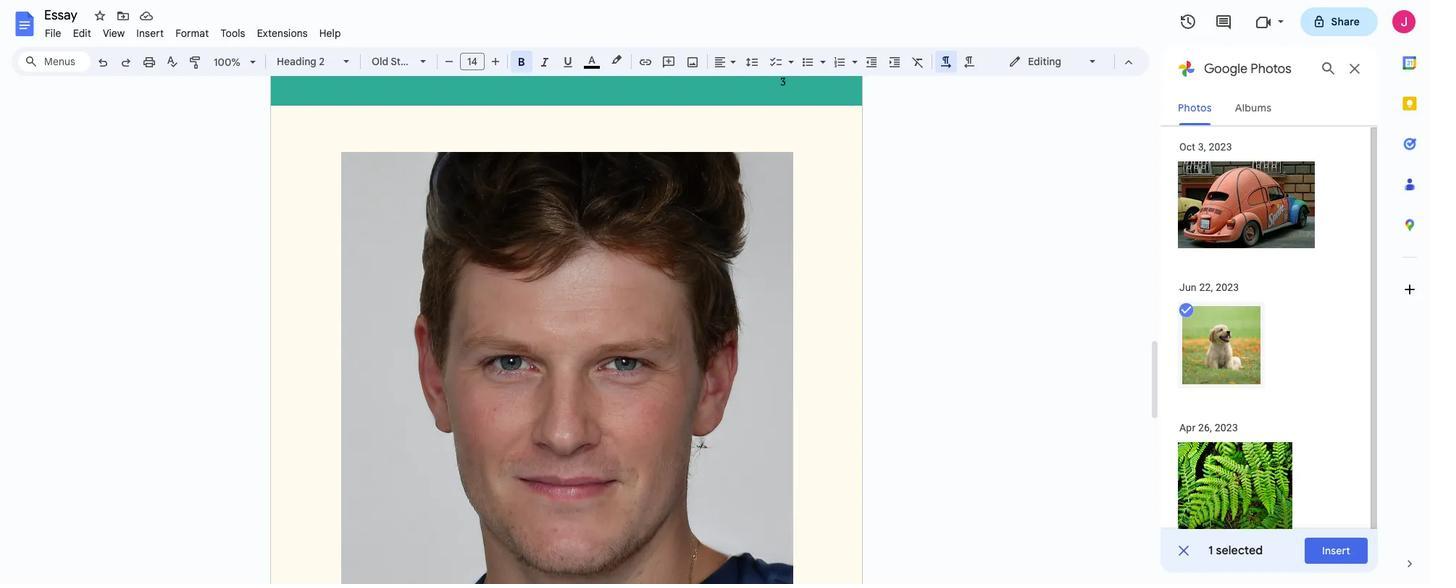 Task type: locate. For each thing, give the bounding box(es) containing it.
menu bar banner
[[0, 0, 1430, 585]]

checklist menu image
[[785, 52, 794, 57]]

extensions menu item
[[251, 25, 314, 42]]

line & paragraph spacing image
[[744, 51, 761, 72]]

font list. old standard tt selected. option
[[372, 51, 449, 72]]

editing
[[1028, 55, 1062, 68]]

bulleted list menu image
[[817, 52, 826, 57]]

heading
[[277, 55, 317, 68]]

numbered list menu image
[[849, 52, 858, 57]]

old standard tt
[[372, 55, 449, 68]]

insert menu item
[[131, 25, 170, 42]]

menu bar
[[39, 19, 347, 43]]

extensions
[[257, 27, 308, 40]]

menu bar inside menu bar banner
[[39, 19, 347, 43]]

tab list
[[1390, 43, 1430, 544]]

Zoom field
[[208, 51, 262, 73]]

file menu item
[[39, 25, 67, 42]]

view menu item
[[97, 25, 131, 42]]

application containing share
[[0, 0, 1430, 585]]

tools menu item
[[215, 25, 251, 42]]

format menu item
[[170, 25, 215, 42]]

Font size field
[[460, 53, 491, 71]]

application
[[0, 0, 1430, 585]]

view
[[103, 27, 125, 40]]

format
[[175, 27, 209, 40]]

menu bar containing file
[[39, 19, 347, 43]]

share button
[[1300, 7, 1378, 36]]

standard
[[391, 55, 435, 68]]

Star checkbox
[[90, 6, 110, 26]]



Task type: describe. For each thing, give the bounding box(es) containing it.
heading 2
[[277, 55, 325, 68]]

Rename text field
[[39, 6, 86, 23]]

highlight color image
[[609, 51, 625, 69]]

editing button
[[999, 51, 1108, 72]]

tt
[[437, 55, 449, 68]]

main toolbar
[[90, 0, 981, 411]]

tools
[[221, 27, 245, 40]]

old
[[372, 55, 389, 68]]

edit menu item
[[67, 25, 97, 42]]

insert
[[136, 27, 164, 40]]

Menus field
[[18, 51, 91, 72]]

help
[[319, 27, 341, 40]]

file
[[45, 27, 61, 40]]

insert image image
[[684, 51, 701, 72]]

styles list. heading 2 selected. option
[[277, 51, 335, 72]]

mode and view toolbar
[[998, 47, 1141, 76]]

text color image
[[584, 51, 600, 69]]

share
[[1332, 15, 1360, 28]]

Zoom text field
[[210, 52, 245, 72]]

2
[[319, 55, 325, 68]]

tab list inside menu bar banner
[[1390, 43, 1430, 544]]

help menu item
[[314, 25, 347, 42]]

edit
[[73, 27, 91, 40]]

Font size text field
[[461, 53, 484, 70]]



Task type: vqa. For each thing, say whether or not it's contained in the screenshot.
styles list. heading 2 selected. "option"
yes



